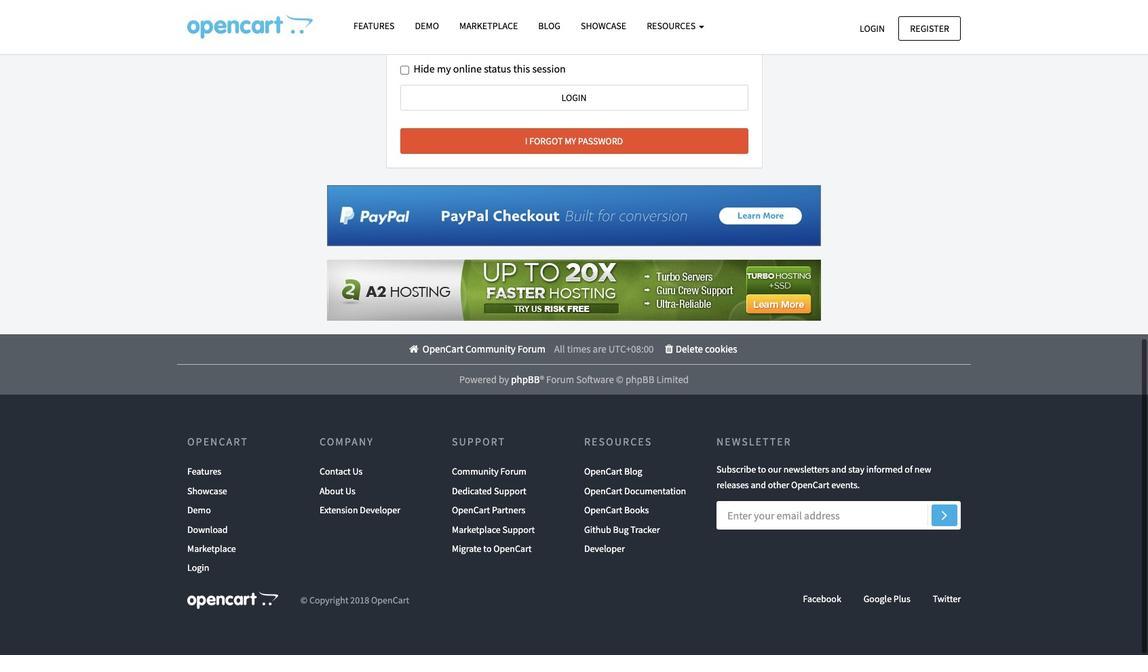 Task type: locate. For each thing, give the bounding box(es) containing it.
opencart books link
[[584, 501, 649, 520]]

forum left all
[[518, 343, 546, 356]]

footer containing opencart community forum
[[0, 335, 1149, 395]]

1 horizontal spatial login
[[860, 22, 885, 34]]

phpbb
[[511, 373, 540, 386], [626, 373, 655, 386]]

showcase for the left showcase 'link'
[[187, 485, 227, 497]]

opencart
[[423, 343, 464, 356], [187, 435, 248, 449], [584, 466, 623, 478], [792, 479, 830, 491], [584, 485, 623, 497], [452, 504, 490, 517], [584, 504, 623, 517], [494, 543, 532, 555], [371, 594, 410, 607]]

this
[[513, 62, 530, 76]]

0 vertical spatial marketplace link
[[449, 14, 528, 38]]

support down the partners
[[503, 524, 535, 536]]

features link for demo
[[343, 14, 405, 38]]

books
[[625, 504, 649, 517]]

community forum link
[[452, 463, 527, 482]]

0 vertical spatial ©
[[616, 373, 624, 386]]

®
[[540, 373, 544, 386]]

1 vertical spatial my
[[565, 135, 576, 147]]

and left other
[[751, 479, 766, 491]]

marketplace link up hide my online status this session
[[449, 14, 528, 38]]

0 horizontal spatial demo
[[187, 504, 211, 517]]

demo link up the download at the left of page
[[187, 501, 211, 520]]

all
[[554, 343, 565, 356]]

forum right ®
[[546, 373, 574, 386]]

opencart for opencart documentation
[[584, 485, 623, 497]]

1 horizontal spatial features link
[[343, 14, 405, 38]]

1 vertical spatial features
[[187, 466, 221, 478]]

features link for showcase
[[187, 463, 221, 482]]

marketplace link down the download at the left of page
[[187, 540, 236, 559]]

0 vertical spatial showcase link
[[571, 14, 637, 38]]

1 vertical spatial developer
[[584, 543, 625, 555]]

developer down the github
[[584, 543, 625, 555]]

footer
[[0, 335, 1149, 395]]

demo for demo link to the top
[[415, 20, 439, 32]]

bug
[[613, 524, 629, 536]]

1 horizontal spatial demo
[[415, 20, 439, 32]]

1 horizontal spatial blog
[[625, 466, 643, 478]]

developer
[[360, 504, 401, 517], [584, 543, 625, 555]]

2 vertical spatial marketplace
[[187, 543, 236, 555]]

forgot
[[530, 135, 563, 147]]

opencart books
[[584, 504, 649, 517]]

0 horizontal spatial marketplace link
[[187, 540, 236, 559]]

support up the partners
[[494, 485, 527, 497]]

resources
[[647, 20, 698, 32], [584, 435, 652, 449]]

of
[[905, 464, 913, 476]]

community up powered
[[466, 343, 516, 356]]

my
[[437, 62, 451, 76], [565, 135, 576, 147]]

forum inside community forum link
[[501, 466, 527, 478]]

0 vertical spatial blog
[[539, 20, 561, 32]]

Password password field
[[400, 0, 748, 22]]

to down marketplace support 'link'
[[484, 543, 492, 555]]

showcase up the download at the left of page
[[187, 485, 227, 497]]

github bug tracker
[[584, 524, 660, 536]]

marketplace up hide my online status this session
[[460, 20, 518, 32]]

software
[[576, 373, 614, 386]]

0 horizontal spatial and
[[751, 479, 766, 491]]

us right about
[[346, 485, 356, 497]]

phpbb right by
[[511, 373, 540, 386]]

1 vertical spatial login link
[[187, 559, 209, 578]]

us
[[353, 466, 363, 478], [346, 485, 356, 497]]

delete cookies link
[[663, 343, 738, 356]]

delete cookies
[[676, 343, 738, 356]]

developer right the extension
[[360, 504, 401, 517]]

community up dedicated
[[452, 466, 499, 478]]

2 vertical spatial forum
[[501, 466, 527, 478]]

to inside subscribe to our newsletters and stay informed of new releases and other opencart events.
[[758, 464, 766, 476]]

1 vertical spatial to
[[484, 543, 492, 555]]

marketplace inside 'link'
[[452, 524, 501, 536]]

© left copyright at the left bottom
[[301, 594, 308, 607]]

demo link
[[405, 14, 449, 38], [187, 501, 211, 520]]

showcase right blog link
[[581, 20, 627, 32]]

2 vertical spatial support
[[503, 524, 535, 536]]

0 horizontal spatial features link
[[187, 463, 221, 482]]

1 vertical spatial blog
[[625, 466, 643, 478]]

1 horizontal spatial to
[[758, 464, 766, 476]]

marketplace for topmost marketplace link
[[460, 20, 518, 32]]

us for about us
[[346, 485, 356, 497]]

1 vertical spatial demo link
[[187, 501, 211, 520]]

0 horizontal spatial my
[[437, 62, 451, 76]]

© right the "software"
[[616, 373, 624, 386]]

subscribe
[[717, 464, 756, 476]]

0 horizontal spatial demo link
[[187, 501, 211, 520]]

1 horizontal spatial my
[[565, 135, 576, 147]]

and
[[832, 464, 847, 476], [751, 479, 766, 491]]

1 vertical spatial demo
[[187, 504, 211, 517]]

login left register
[[860, 22, 885, 34]]

1 vertical spatial and
[[751, 479, 766, 491]]

0 vertical spatial showcase
[[581, 20, 627, 32]]

powered by phpbb ® forum software © phpbb limited
[[459, 373, 689, 386]]

session
[[532, 62, 566, 76]]

0 vertical spatial developer
[[360, 504, 401, 517]]

facebook
[[803, 593, 842, 605]]

©
[[616, 373, 624, 386], [301, 594, 308, 607]]

i
[[525, 135, 528, 147]]

1 vertical spatial showcase link
[[187, 482, 227, 501]]

support inside 'link'
[[503, 524, 535, 536]]

0 vertical spatial support
[[452, 435, 506, 449]]

0 horizontal spatial to
[[484, 543, 492, 555]]

contact
[[320, 466, 351, 478]]

login down the download link
[[187, 562, 209, 575]]

0 horizontal spatial ©
[[301, 594, 308, 607]]

login link
[[848, 16, 897, 41], [187, 559, 209, 578]]

opencart for opencart blog
[[584, 466, 623, 478]]

to inside migrate to opencart link
[[484, 543, 492, 555]]

features link
[[343, 14, 405, 38], [187, 463, 221, 482]]

1 horizontal spatial developer
[[584, 543, 625, 555]]

0 horizontal spatial features
[[187, 466, 221, 478]]

showcase inside 'link'
[[581, 20, 627, 32]]

blog up session
[[539, 20, 561, 32]]

new
[[915, 464, 932, 476]]

0 vertical spatial features link
[[343, 14, 405, 38]]

1 vertical spatial login
[[187, 562, 209, 575]]

opencart documentation
[[584, 485, 686, 497]]

1 horizontal spatial login link
[[848, 16, 897, 41]]

1 vertical spatial us
[[346, 485, 356, 497]]

menu bar
[[184, 335, 961, 365]]

online
[[453, 62, 482, 76]]

1 horizontal spatial demo link
[[405, 14, 449, 38]]

login link left register link
[[848, 16, 897, 41]]

hide my online status this session
[[414, 62, 566, 76]]

marketplace link
[[449, 14, 528, 38], [187, 540, 236, 559]]

1 vertical spatial support
[[494, 485, 527, 497]]

support for marketplace
[[503, 524, 535, 536]]

1 vertical spatial marketplace link
[[187, 540, 236, 559]]

resources inside resources link
[[647, 20, 698, 32]]

opencart for opencart community forum
[[423, 343, 464, 356]]

1 vertical spatial community
[[452, 466, 499, 478]]

demo link up the hide
[[405, 14, 449, 38]]

migrate to opencart link
[[452, 540, 532, 559]]

1 horizontal spatial ©
[[616, 373, 624, 386]]

demo up the download at the left of page
[[187, 504, 211, 517]]

support up community forum
[[452, 435, 506, 449]]

1 vertical spatial marketplace
[[452, 524, 501, 536]]

1 horizontal spatial features
[[354, 20, 395, 32]]

0 vertical spatial features
[[354, 20, 395, 32]]

0 vertical spatial resources
[[647, 20, 698, 32]]

phpbb down "utc+08:00" on the right bottom of the page
[[626, 373, 655, 386]]

angle right image
[[942, 507, 948, 523]]

showcase
[[581, 20, 627, 32], [187, 485, 227, 497]]

and up events.
[[832, 464, 847, 476]]

to left our
[[758, 464, 766, 476]]

0 vertical spatial demo
[[415, 20, 439, 32]]

us right contact
[[353, 466, 363, 478]]

features for showcase
[[187, 466, 221, 478]]

1 vertical spatial features link
[[187, 463, 221, 482]]

dedicated
[[452, 485, 492, 497]]

0 vertical spatial marketplace
[[460, 20, 518, 32]]

twitter link
[[933, 593, 961, 605]]

forum up dedicated support
[[501, 466, 527, 478]]

0 vertical spatial to
[[758, 464, 766, 476]]

None submit
[[400, 85, 748, 111]]

delete
[[676, 343, 703, 356]]

0 vertical spatial login link
[[848, 16, 897, 41]]

login
[[860, 22, 885, 34], [187, 562, 209, 575]]

marketplace down the download link
[[187, 543, 236, 555]]

marketplace up migrate
[[452, 524, 501, 536]]

1 horizontal spatial and
[[832, 464, 847, 476]]

0 horizontal spatial blog
[[539, 20, 561, 32]]

0 horizontal spatial showcase
[[187, 485, 227, 497]]

my right the hide
[[437, 62, 451, 76]]

opencart community forum
[[421, 343, 546, 356]]

0 horizontal spatial phpbb
[[511, 373, 540, 386]]

1 horizontal spatial phpbb
[[626, 373, 655, 386]]

1 vertical spatial showcase
[[187, 485, 227, 497]]

showcase link
[[571, 14, 637, 38], [187, 482, 227, 501]]

newsletter
[[717, 435, 792, 449]]

blog
[[539, 20, 561, 32], [625, 466, 643, 478]]

other
[[768, 479, 790, 491]]

google
[[864, 593, 892, 605]]

blog link
[[528, 14, 571, 38]]

opencart for opencart
[[187, 435, 248, 449]]

opencart inside "link"
[[584, 504, 623, 517]]

0 horizontal spatial login
[[187, 562, 209, 575]]

None checkbox
[[400, 66, 409, 75]]

my right forgot
[[565, 135, 576, 147]]

our
[[768, 464, 782, 476]]

features for demo
[[354, 20, 395, 32]]

0 vertical spatial and
[[832, 464, 847, 476]]

demo up the hide
[[415, 20, 439, 32]]

menu bar containing opencart community forum
[[184, 335, 961, 365]]

blog up opencart documentation
[[625, 466, 643, 478]]

0 vertical spatial us
[[353, 466, 363, 478]]

0 horizontal spatial showcase link
[[187, 482, 227, 501]]

login link down the download link
[[187, 559, 209, 578]]

support for dedicated
[[494, 485, 527, 497]]

1 horizontal spatial marketplace link
[[449, 14, 528, 38]]

1 horizontal spatial showcase
[[581, 20, 627, 32]]

0 vertical spatial demo link
[[405, 14, 449, 38]]

2018
[[351, 594, 369, 607]]

blog inside blog link
[[539, 20, 561, 32]]

opencart partners link
[[452, 501, 526, 520]]

demo
[[415, 20, 439, 32], [187, 504, 211, 517]]

tracker
[[631, 524, 660, 536]]

plus
[[894, 593, 911, 605]]

features
[[354, 20, 395, 32], [187, 466, 221, 478]]

opencart community forum link
[[408, 343, 546, 356]]

1 vertical spatial ©
[[301, 594, 308, 607]]



Task type: vqa. For each thing, say whether or not it's contained in the screenshot.
menu bar containing OpenCart Community Forum
yes



Task type: describe. For each thing, give the bounding box(es) containing it.
i forgot my password link
[[400, 128, 748, 154]]

us for contact us
[[353, 466, 363, 478]]

phpbb link
[[511, 373, 540, 386]]

cookies
[[705, 343, 738, 356]]

password
[[578, 135, 623, 147]]

marketplace support
[[452, 524, 535, 536]]

paypal payment gateway image
[[327, 185, 821, 247]]

facebook link
[[803, 593, 842, 605]]

2 phpbb from the left
[[626, 373, 655, 386]]

google plus
[[864, 593, 911, 605]]

register link
[[899, 16, 961, 41]]

powered
[[459, 373, 497, 386]]

all times are utc+08:00
[[554, 343, 654, 356]]

times
[[567, 343, 591, 356]]

resources link
[[637, 14, 715, 38]]

0 horizontal spatial login link
[[187, 559, 209, 578]]

stay
[[849, 464, 865, 476]]

© copyright 2018 opencart
[[301, 594, 410, 607]]

opencart blog link
[[584, 463, 643, 482]]

developer link
[[584, 540, 625, 559]]

github
[[584, 524, 611, 536]]

opencart for opencart books
[[584, 504, 623, 517]]

1 horizontal spatial showcase link
[[571, 14, 637, 38]]

newsletters
[[784, 464, 830, 476]]

status
[[484, 62, 511, 76]]

0 horizontal spatial developer
[[360, 504, 401, 517]]

about
[[320, 485, 344, 497]]

extension developer link
[[320, 501, 401, 520]]

extension developer
[[320, 504, 401, 517]]

opencart image
[[187, 592, 278, 609]]

extension
[[320, 504, 358, 517]]

0 vertical spatial login
[[860, 22, 885, 34]]

marketplace for marketplace support
[[452, 524, 501, 536]]

github bug tracker link
[[584, 520, 660, 540]]

Enter your email address text field
[[717, 501, 961, 530]]

demo for the bottommost demo link
[[187, 504, 211, 517]]

limited
[[657, 373, 689, 386]]

informed
[[867, 464, 903, 476]]

twitter
[[933, 593, 961, 605]]

showcase for the right showcase 'link'
[[581, 20, 627, 32]]

marketplace for the bottommost marketplace link
[[187, 543, 236, 555]]

dedicated support
[[452, 485, 527, 497]]

copyright
[[310, 594, 349, 607]]

opencart documentation link
[[584, 482, 686, 501]]

google plus link
[[864, 593, 911, 605]]

download
[[187, 524, 228, 536]]

1 phpbb from the left
[[511, 373, 540, 386]]

to for subscribe
[[758, 464, 766, 476]]

releases
[[717, 479, 749, 491]]

0 vertical spatial forum
[[518, 343, 546, 356]]

partners
[[492, 504, 526, 517]]

migrate to opencart
[[452, 543, 532, 555]]

about us
[[320, 485, 356, 497]]

opencart inside subscribe to our newsletters and stay informed of new releases and other opencart events.
[[792, 479, 830, 491]]

blog inside opencart blog link
[[625, 466, 643, 478]]

contact us link
[[320, 463, 363, 482]]

company
[[320, 435, 374, 449]]

to for migrate
[[484, 543, 492, 555]]

events.
[[832, 479, 860, 491]]

1 vertical spatial forum
[[546, 373, 574, 386]]

trash image
[[663, 344, 676, 354]]

marketplace support link
[[452, 520, 535, 540]]

documentation
[[625, 485, 686, 497]]

a2 hosting image
[[327, 260, 821, 321]]

opencart blog
[[584, 466, 643, 478]]

home image
[[408, 344, 421, 354]]

are
[[593, 343, 607, 356]]

contact us
[[320, 466, 363, 478]]

migrate
[[452, 543, 482, 555]]

opencart for opencart partners
[[452, 504, 490, 517]]

i forgot my password
[[525, 135, 623, 147]]

subscribe to our newsletters and stay informed of new releases and other opencart events.
[[717, 464, 932, 491]]

0 vertical spatial my
[[437, 62, 451, 76]]

by
[[499, 373, 509, 386]]

about us link
[[320, 482, 356, 501]]

register
[[910, 22, 950, 34]]

dedicated support link
[[452, 482, 527, 501]]

1 vertical spatial resources
[[584, 435, 652, 449]]

menu bar inside footer
[[184, 335, 961, 365]]

0 vertical spatial community
[[466, 343, 516, 356]]

download link
[[187, 520, 228, 540]]

utc+08:00
[[609, 343, 654, 356]]

hide
[[414, 62, 435, 76]]

community forum
[[452, 466, 527, 478]]

opencart partners
[[452, 504, 526, 517]]



